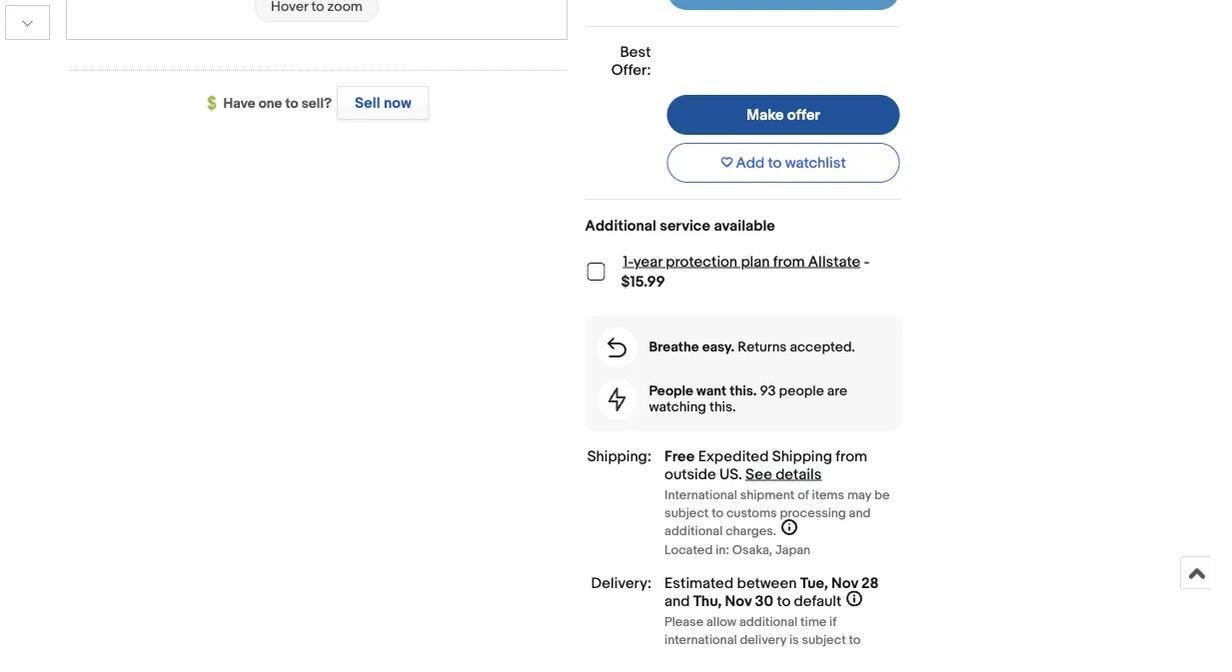 Task type: locate. For each thing, give the bounding box(es) containing it.
charges.
[[726, 524, 777, 540]]

protection
[[666, 253, 738, 271]]

dollar sign image
[[207, 96, 223, 112]]

nov left 30
[[725, 594, 752, 612]]

1 vertical spatial subject
[[802, 633, 846, 649]]

international
[[665, 488, 738, 504]]

expedited shipping from outside us
[[665, 448, 868, 484]]

available
[[714, 217, 776, 235]]

make offer link
[[668, 95, 900, 135]]

with details__icon image left people
[[608, 388, 626, 412]]

default
[[794, 594, 842, 612]]

add to watchlist button
[[668, 143, 900, 183]]

with details__icon image left the breathe
[[608, 338, 627, 358]]

0 vertical spatial with details__icon image
[[608, 338, 627, 358]]

watching
[[649, 400, 707, 417]]

this.
[[730, 384, 757, 401], [710, 400, 736, 417]]

28
[[862, 576, 879, 594]]

1 horizontal spatial nov
[[832, 576, 859, 594]]

subject inside please allow additional time if international delivery is subject t
[[802, 633, 846, 649]]

plan
[[741, 253, 770, 271]]

to right one
[[286, 95, 298, 112]]

93
[[760, 384, 776, 401]]

0 horizontal spatial additional
[[665, 524, 723, 540]]

1 vertical spatial and
[[665, 594, 690, 612]]

breathe
[[649, 340, 699, 357]]

service
[[660, 217, 711, 235]]

1-
[[623, 253, 634, 271]]

1 vertical spatial additional
[[740, 615, 798, 631]]

subject down the international
[[665, 506, 709, 522]]

if
[[830, 615, 837, 631]]

0 vertical spatial from
[[774, 253, 805, 271]]

nov left 28
[[832, 576, 859, 594]]

international
[[665, 633, 737, 649]]

in:
[[716, 544, 730, 559]]

0 horizontal spatial subject
[[665, 506, 709, 522]]

subject inside international shipment of items may be subject to customs processing and additional charges.
[[665, 506, 709, 522]]

0 vertical spatial subject
[[665, 506, 709, 522]]

subject
[[665, 506, 709, 522], [802, 633, 846, 649]]

to inside international shipment of items may be subject to customs processing and additional charges.
[[712, 506, 724, 522]]

0 horizontal spatial nov
[[725, 594, 752, 612]]

subject down the 'if' at the right of the page
[[802, 633, 846, 649]]

0 horizontal spatial from
[[774, 253, 805, 271]]

and inside international shipment of items may be subject to customs processing and additional charges.
[[849, 506, 871, 522]]

to
[[286, 95, 298, 112], [768, 154, 782, 172], [712, 506, 724, 522], [777, 594, 791, 612]]

1 horizontal spatial additional
[[740, 615, 798, 631]]

1 horizontal spatial and
[[849, 506, 871, 522]]

year
[[634, 253, 663, 271]]

shipping
[[773, 448, 833, 466]]

and up please
[[665, 594, 690, 612]]

additional up delivery at the bottom
[[740, 615, 798, 631]]

to right 30
[[777, 594, 791, 612]]

1 with details__icon image from the top
[[608, 338, 627, 358]]

details
[[776, 466, 822, 484]]

best
[[620, 43, 651, 61]]

this. right watching
[[710, 400, 736, 417]]

1-year protection plan from allstate - $15.99
[[621, 253, 870, 291]]

easy.
[[702, 340, 735, 357]]

1 vertical spatial from
[[836, 448, 868, 466]]

located in: osaka, japan
[[665, 544, 811, 559]]

additional inside international shipment of items may be subject to customs processing and additional charges.
[[665, 524, 723, 540]]

make offer
[[747, 106, 821, 124]]

additional
[[665, 524, 723, 540], [740, 615, 798, 631]]

to down the international
[[712, 506, 724, 522]]

0 vertical spatial and
[[849, 506, 871, 522]]

2 with details__icon image from the top
[[608, 388, 626, 412]]

sell now
[[355, 94, 412, 112]]

see details link
[[746, 466, 822, 484]]

shipment
[[740, 488, 795, 504]]

items
[[812, 488, 845, 504]]

1 vertical spatial with details__icon image
[[608, 388, 626, 412]]

of
[[798, 488, 810, 504]]

allstate
[[809, 253, 861, 271]]

best offer:
[[611, 43, 651, 79]]

free
[[665, 448, 695, 466]]

and down may
[[849, 506, 871, 522]]

time
[[801, 615, 827, 631]]

breathe easy. returns accepted.
[[649, 340, 856, 357]]

additional service available
[[585, 217, 776, 235]]

delivery:
[[591, 576, 652, 594]]

processing
[[780, 506, 847, 522]]

from
[[774, 253, 805, 271], [836, 448, 868, 466]]

to right add
[[768, 154, 782, 172]]

additional up located
[[665, 524, 723, 540]]

now
[[384, 94, 412, 112]]

may
[[848, 488, 872, 504]]

from right the plan in the right of the page
[[774, 253, 805, 271]]

.
[[739, 466, 743, 484]]

make
[[747, 106, 784, 124]]

additional inside please allow additional time if international delivery is subject t
[[740, 615, 798, 631]]

nov
[[832, 576, 859, 594], [725, 594, 752, 612]]

one
[[259, 95, 282, 112]]

see
[[746, 466, 773, 484]]

0 horizontal spatial and
[[665, 594, 690, 612]]

from up may
[[836, 448, 868, 466]]

offer
[[788, 106, 821, 124]]

with details__icon image for breathe easy.
[[608, 338, 627, 358]]

1 horizontal spatial from
[[836, 448, 868, 466]]

1 horizontal spatial subject
[[802, 633, 846, 649]]

with details__icon image
[[608, 338, 627, 358], [608, 388, 626, 412]]

and
[[849, 506, 871, 522], [665, 594, 690, 612]]

0 vertical spatial additional
[[665, 524, 723, 540]]

estimated between tue, nov 28 and thu, nov 30 to default
[[665, 576, 879, 612]]

us
[[720, 466, 739, 484]]



Task type: vqa. For each thing, say whether or not it's contained in the screenshot.
eBay Mastercard 'image' on the bottom of the page
no



Task type: describe. For each thing, give the bounding box(es) containing it.
people
[[649, 384, 694, 401]]

sell now link
[[332, 86, 429, 120]]

located
[[665, 544, 713, 559]]

sell?
[[302, 95, 332, 112]]

estimated
[[665, 576, 734, 594]]

thu,
[[694, 594, 722, 612]]

. see details
[[739, 466, 822, 484]]

please allow additional time if international delivery is subject t
[[665, 615, 861, 650]]

japan
[[776, 544, 811, 559]]

tue,
[[801, 576, 829, 594]]

from inside expedited shipping from outside us
[[836, 448, 868, 466]]

have one to sell?
[[223, 95, 332, 112]]

to inside button
[[768, 154, 782, 172]]

people
[[779, 384, 825, 401]]

add
[[736, 154, 765, 172]]

are
[[828, 384, 848, 401]]

international shipment of items may be subject to customs processing and additional charges.
[[665, 488, 890, 540]]

$15.99
[[621, 273, 665, 291]]

want
[[697, 384, 727, 401]]

sell
[[355, 94, 381, 112]]

is
[[790, 633, 799, 649]]

please
[[665, 615, 704, 631]]

30
[[755, 594, 774, 612]]

have
[[223, 95, 256, 112]]

between
[[737, 576, 797, 594]]

from inside 1-year protection plan from allstate - $15.99
[[774, 253, 805, 271]]

returns
[[738, 340, 787, 357]]

be
[[875, 488, 890, 504]]

shipping:
[[588, 448, 652, 466]]

expedited
[[699, 448, 769, 466]]

93 people are watching this.
[[649, 384, 848, 417]]

to inside estimated between tue, nov 28 and thu, nov 30 to default
[[777, 594, 791, 612]]

additional
[[585, 217, 657, 235]]

this. inside 93 people are watching this.
[[710, 400, 736, 417]]

delivery
[[740, 633, 787, 649]]

and inside estimated between tue, nov 28 and thu, nov 30 to default
[[665, 594, 690, 612]]

allow
[[707, 615, 737, 631]]

watchlist
[[785, 154, 846, 172]]

this. left 93
[[730, 384, 757, 401]]

people want this.
[[649, 384, 760, 401]]

customs
[[727, 506, 777, 522]]

outside
[[665, 466, 716, 484]]

accepted.
[[790, 340, 856, 357]]

osaka,
[[733, 544, 773, 559]]

add to watchlist
[[736, 154, 846, 172]]

offer:
[[611, 61, 651, 79]]

with details__icon image for people want this.
[[608, 388, 626, 412]]

-
[[864, 253, 870, 271]]



